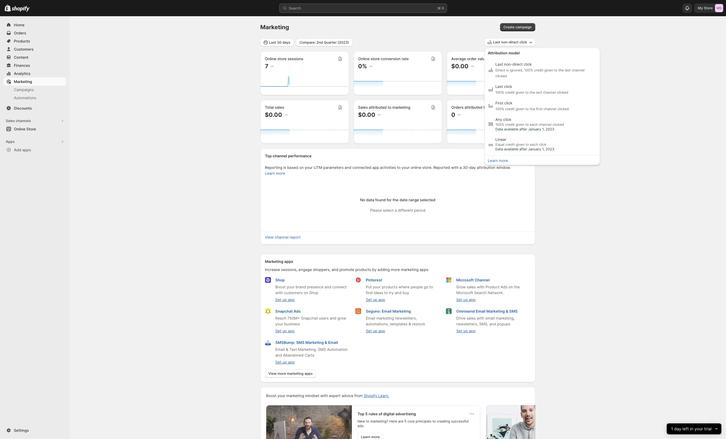Task type: describe. For each thing, give the bounding box(es) containing it.
after inside the linear equal credit given to each click data available after january 1, 2023
[[520, 147, 527, 151]]

ignored,
[[510, 68, 523, 72]]

pinterest
[[366, 278, 382, 283]]

clicked inside any click 100% credit given to each channel clicked data available after january 1, 2023
[[553, 122, 564, 127]]

marketing inside "seguno: email marketing email marketing newsletters, automations, templates & restock set up app"
[[376, 316, 394, 321]]

last for last click 100% credit given to the last channel clicked
[[496, 84, 503, 89]]

create
[[504, 25, 515, 29]]

january inside the linear equal credit given to each click data available after january 1, 2023
[[528, 147, 541, 151]]

campaign
[[516, 25, 532, 29]]

app inside shop boost your brand presence and connect with customers on shop set up app
[[288, 298, 295, 302]]

microsoft channel grow sales with product ads on the microsoft search network. set up app
[[456, 278, 520, 302]]

top for top 5 rules of digital advertising
[[358, 412, 364, 417]]

add apps
[[14, 148, 31, 152]]

creating
[[437, 419, 450, 424]]

window.
[[496, 165, 511, 170]]

create campaign button
[[500, 23, 535, 31]]

seguno:
[[366, 309, 381, 314]]

the inside first click 100% credit given to the first channel clicked
[[530, 107, 535, 111]]

is inside last non-direct click direct is ignored, 100% credit given to the last channel clicked
[[506, 68, 509, 72]]

click inside the linear equal credit given to each click data available after january 1, 2023
[[539, 142, 546, 147]]

up inside "seguno: email marketing email marketing newsletters, automations, templates & restock set up app"
[[373, 329, 377, 333]]

abandoned
[[283, 353, 304, 358]]

credit inside last non-direct click direct is ignored, 100% credit given to the last channel clicked
[[534, 68, 544, 72]]

1, inside any click 100% credit given to each channel clicked data available after january 1, 2023
[[542, 127, 545, 131]]

available inside any click 100% credit given to each channel clicked data available after january 1, 2023
[[504, 127, 519, 131]]

given inside the linear equal credit given to each click data available after january 1, 2023
[[516, 142, 525, 147]]

report
[[290, 235, 301, 240]]

2 microsoft from the top
[[456, 291, 473, 295]]

your inside "pinterest put your products where people go to find ideas to try and buy set up app"
[[373, 285, 381, 289]]

0 horizontal spatial a
[[395, 208, 397, 213]]

set inside 'snapchat ads reach 750m+ snapchat users and grow your business set up app'
[[275, 329, 281, 333]]

presence
[[307, 285, 324, 289]]

0 vertical spatial search
[[289, 6, 301, 10]]

utm
[[314, 165, 322, 170]]

0
[[451, 111, 455, 118]]

& inside "seguno: email marketing email marketing newsletters, automations, templates & restock set up app"
[[409, 322, 411, 327]]

last inside last non-direct click direct is ignored, 100% credit given to the last channel clicked
[[565, 68, 571, 72]]

1 horizontal spatial learn more link
[[488, 158, 508, 163]]

online store link
[[3, 125, 66, 133]]

average order value
[[451, 56, 487, 61]]

snapchat ads reach 750m+ snapchat users and grow your business set up app
[[275, 309, 346, 333]]

where
[[399, 285, 410, 289]]

email down seguno: at the right bottom of the page
[[366, 316, 375, 321]]

marketing,
[[496, 316, 515, 321]]

up inside smsbump: sms marketing & email email & text marketing, sms automation and abandoned carts set up app
[[282, 360, 287, 365]]

online inside online store link
[[14, 127, 25, 131]]

marketing,
[[298, 347, 317, 352]]

2023 inside the linear equal credit given to each click data available after january 1, 2023
[[546, 147, 554, 151]]

given for any click
[[516, 122, 525, 127]]

my
[[698, 6, 703, 10]]

january inside any click 100% credit given to each channel clicked data available after january 1, 2023
[[528, 127, 541, 131]]

smsbump: sms marketing & email link
[[275, 340, 338, 345]]

date
[[400, 198, 408, 202]]

my store
[[698, 6, 713, 10]]

pinterest link
[[366, 278, 382, 283]]

with inside the omnisend email marketing & sms drive sales with email marketing, newsletters, sms, and popups set up app
[[477, 316, 484, 321]]

advertising
[[396, 412, 416, 417]]

content
[[14, 55, 28, 60]]

up inside microsoft channel grow sales with product ads on the microsoft search network. set up app
[[463, 298, 468, 302]]

channel inside last non-direct click direct is ignored, 100% credit given to the last channel clicked
[[572, 68, 585, 72]]

online store sessions
[[265, 56, 303, 61]]

based
[[287, 165, 298, 170]]

shopify image
[[12, 6, 30, 12]]

average
[[451, 56, 466, 61]]

discounts link
[[3, 104, 66, 112]]

menu containing last non-direct click
[[486, 59, 599, 153]]

any
[[496, 117, 502, 122]]

0 vertical spatial learn
[[488, 158, 498, 163]]

set up app link for pinterest put your products where people go to find ideas to try and buy set up app
[[366, 298, 385, 302]]

boost inside shop boost your brand presence and connect with customers on shop set up app
[[275, 285, 286, 289]]

each inside any click 100% credit given to each channel clicked data available after january 1, 2023
[[530, 122, 538, 127]]

finances
[[14, 63, 30, 68]]

your down "view more marketing apps" link
[[277, 394, 285, 398]]

email right seguno: at the right bottom of the page
[[382, 309, 392, 314]]

0 vertical spatial sales
[[275, 105, 284, 110]]

with left expert
[[320, 394, 328, 398]]

text
[[289, 347, 297, 352]]

store for online store
[[26, 127, 36, 131]]

adding
[[378, 267, 390, 272]]

your left online in the right of the page
[[402, 165, 410, 170]]

search inside microsoft channel grow sales with product ads on the microsoft search network. set up app
[[474, 291, 487, 295]]

settings link
[[3, 427, 66, 435]]

smsbump: sms marketing & email email & text marketing, sms automation and abandoned carts set up app
[[275, 340, 348, 365]]

7
[[265, 63, 268, 70]]

apps for add apps
[[22, 148, 31, 152]]

store.
[[422, 165, 433, 170]]

& left text in the bottom of the page
[[286, 347, 288, 352]]

channel inside first click 100% credit given to the first channel clicked
[[544, 107, 557, 111]]

restock
[[412, 322, 425, 327]]

100% for last click
[[496, 90, 504, 95]]

view for view more marketing apps
[[268, 372, 277, 376]]

home link
[[3, 21, 66, 29]]

no change image for online store conversion rate
[[369, 64, 373, 69]]

set up app link for smsbump: sms marketing & email email & text marketing, sms automation and abandoned carts set up app
[[275, 360, 295, 365]]

from
[[355, 394, 363, 398]]

view more marketing apps link
[[265, 370, 316, 378]]

set inside microsoft channel grow sales with product ads on the microsoft search network. set up app
[[456, 298, 462, 302]]

sales attributed to marketing
[[358, 105, 410, 110]]

view channel report
[[265, 235, 301, 240]]

& inside the omnisend email marketing & sms drive sales with email marketing, newsletters, sms, and popups set up app
[[506, 309, 508, 314]]

range
[[409, 198, 419, 202]]

set inside "pinterest put your products where people go to find ideas to try and buy set up app"
[[366, 298, 372, 302]]

data inside the linear equal credit given to each click data available after january 1, 2023
[[496, 147, 503, 151]]

click inside dropdown button
[[520, 40, 527, 44]]

0 vertical spatial shop
[[275, 278, 285, 283]]

last for last non-direct click direct is ignored, 100% credit given to the last channel clicked
[[496, 62, 503, 67]]

0 vertical spatial products
[[355, 267, 371, 272]]

your inside shop boost your brand presence and connect with customers on shop set up app
[[287, 285, 295, 289]]

last for last 30 days
[[269, 40, 276, 44]]

and inside "pinterest put your products where people go to find ideas to try and buy set up app"
[[395, 291, 402, 295]]

home
[[14, 23, 24, 27]]

on inside the "reporting is based on your utm parameters and connected app activities to your online store. reported with a 30-day attribution window. learn more"
[[299, 165, 304, 170]]

credit for first click
[[505, 107, 515, 111]]

store for 7
[[277, 56, 287, 61]]

automation
[[327, 347, 348, 352]]

more right adding
[[391, 267, 400, 272]]

apps.
[[420, 267, 430, 272]]

ideas
[[374, 291, 383, 295]]

customers
[[284, 291, 303, 295]]

app inside 'snapchat ads reach 750m+ snapchat users and grow your business set up app'
[[288, 329, 295, 333]]

product
[[486, 285, 500, 289]]

of
[[379, 412, 382, 417]]

100% inside last non-direct click direct is ignored, 100% credit given to the last channel clicked
[[524, 68, 533, 72]]

data
[[366, 198, 374, 202]]

reporting is based on your utm parameters and connected app activities to your online store. reported with a 30-day attribution window. learn more
[[265, 165, 511, 176]]

last non-direct click
[[493, 40, 527, 44]]

up inside shop boost your brand presence and connect with customers on shop set up app
[[282, 298, 287, 302]]

after inside any click 100% credit given to each channel clicked data available after january 1, 2023
[[520, 127, 527, 131]]

buy
[[403, 291, 409, 295]]

1 microsoft from the top
[[456, 278, 474, 283]]

more up window. on the right of page
[[499, 158, 508, 163]]

brand
[[296, 285, 306, 289]]

to inside last non-direct click direct is ignored, 100% credit given to the last channel clicked
[[554, 68, 558, 72]]

in
[[690, 427, 693, 432]]

and inside the omnisend email marketing & sms drive sales with email marketing, newsletters, sms, and popups set up app
[[490, 322, 496, 327]]

0 horizontal spatial snapchat
[[275, 309, 293, 314]]

app inside smsbump: sms marketing & email email & text marketing, sms automation and abandoned carts set up app
[[288, 360, 295, 365]]

value
[[478, 56, 487, 61]]

reported
[[434, 165, 450, 170]]

please select a different period
[[370, 208, 426, 213]]

selected
[[420, 198, 436, 202]]

drive
[[456, 316, 466, 321]]

with inside the "reporting is based on your utm parameters and connected app activities to your online store. reported with a 30-day attribution window. learn more"
[[451, 165, 459, 170]]

click inside any click 100% credit given to each channel clicked data available after january 1, 2023
[[503, 117, 511, 122]]

1 vertical spatial sms
[[296, 340, 305, 345]]

0 horizontal spatial 5
[[365, 412, 368, 417]]

campaigns link
[[3, 86, 66, 94]]

store for 0%
[[371, 56, 380, 61]]

marketing up increase
[[265, 259, 283, 264]]

no change image for average order value
[[471, 64, 474, 69]]

100% for any click
[[496, 122, 504, 127]]

email up automation
[[328, 340, 338, 345]]

channel inside any click 100% credit given to each channel clicked data available after january 1, 2023
[[539, 122, 552, 127]]

click inside 'last click 100% credit given to the last channel clicked'
[[504, 84, 512, 89]]

app inside microsoft channel grow sales with product ads on the microsoft search network. set up app
[[469, 298, 476, 302]]

set up app link for shop boost your brand presence and connect with customers on shop set up app
[[275, 298, 295, 302]]

connect
[[332, 285, 347, 289]]

channel inside 'last click 100% credit given to the last channel clicked'
[[543, 90, 556, 95]]

attribution
[[477, 165, 495, 170]]

attribution model
[[488, 51, 520, 55]]

reporting
[[265, 165, 282, 170]]

rate
[[402, 56, 409, 61]]

up inside the omnisend email marketing & sms drive sales with email marketing, newsletters, sms, and popups set up app
[[463, 329, 468, 333]]

given for first click
[[516, 107, 525, 111]]

your left utm
[[305, 165, 313, 170]]

orders for orders
[[14, 31, 26, 35]]

1, inside the linear equal credit given to each click data available after january 1, 2023
[[542, 147, 545, 151]]

apps for marketing apps
[[284, 259, 293, 264]]

app inside the "reporting is based on your utm parameters and connected app activities to your online store. reported with a 30-day attribution window. learn more"
[[372, 165, 379, 170]]

$0.00 for sales
[[358, 111, 375, 118]]

marketing apps
[[265, 259, 293, 264]]

day inside dropdown button
[[674, 427, 681, 432]]

the inside last non-direct click direct is ignored, 100% credit given to the last channel clicked
[[559, 68, 564, 72]]

customers link
[[3, 45, 66, 53]]

$0.00 for average
[[451, 63, 469, 70]]

email down smsbump:
[[275, 347, 285, 352]]

apps button
[[3, 138, 66, 146]]

set inside the omnisend email marketing & sms drive sales with email marketing, newsletters, sms, and popups set up app
[[456, 329, 462, 333]]

equal
[[496, 142, 505, 147]]

the inside 'last click 100% credit given to the last channel clicked'
[[530, 90, 535, 95]]

your inside 'snapchat ads reach 750m+ snapchat users and grow your business set up app'
[[275, 322, 283, 327]]

attributed for $0.00
[[369, 105, 387, 110]]

on inside shop boost your brand presence and connect with customers on shop set up app
[[304, 291, 308, 295]]

put
[[366, 285, 372, 289]]

online store
[[14, 127, 36, 131]]

0 horizontal spatial learn more link
[[265, 171, 285, 176]]

automations
[[14, 96, 36, 100]]



Task type: vqa. For each thing, say whether or not it's contained in the screenshot.


Task type: locate. For each thing, give the bounding box(es) containing it.
direct up model
[[509, 40, 519, 44]]

1 horizontal spatial apps
[[284, 259, 293, 264]]

0 horizontal spatial attributed
[[369, 105, 387, 110]]

direct up ignored,
[[513, 62, 523, 67]]

day inside the "reporting is based on your utm parameters and connected app activities to your online store. reported with a 30-day attribution window. learn more"
[[469, 165, 476, 170]]

1 horizontal spatial last
[[565, 68, 571, 72]]

parameters
[[323, 165, 344, 170]]

no change image
[[271, 64, 274, 69], [369, 64, 373, 69], [471, 64, 474, 69], [378, 113, 381, 117], [458, 113, 461, 117]]

0 horizontal spatial sms
[[296, 340, 305, 345]]

click up 'last click 100% credit given to the last channel clicked'
[[524, 62, 532, 67]]

0 horizontal spatial products
[[355, 267, 371, 272]]

each inside the linear equal credit given to each click data available after january 1, 2023
[[530, 142, 538, 147]]

apps right add
[[22, 148, 31, 152]]

orders attributed to marketing
[[451, 105, 506, 110]]

available up linear
[[504, 127, 519, 131]]

0 vertical spatial 5
[[365, 412, 368, 417]]

0 horizontal spatial $0.00
[[265, 111, 282, 118]]

rules
[[369, 412, 378, 417]]

1 vertical spatial orders
[[451, 105, 464, 110]]

shop link
[[275, 278, 285, 283]]

1 horizontal spatial $0.00
[[358, 111, 375, 118]]

credit inside the linear equal credit given to each click data available after january 1, 2023
[[506, 142, 515, 147]]

1 vertical spatial sales
[[6, 119, 15, 123]]

0 horizontal spatial apps
[[22, 148, 31, 152]]

1 vertical spatial each
[[530, 142, 538, 147]]

is
[[506, 68, 509, 72], [283, 165, 286, 170]]

and inside 'snapchat ads reach 750m+ snapchat users and grow your business set up app'
[[330, 316, 336, 321]]

set up app link for omnisend email marketing & sms drive sales with email marketing, newsletters, sms, and popups set up app
[[456, 329, 476, 333]]

0 vertical spatial january
[[528, 127, 541, 131]]

online for 7
[[265, 56, 276, 61]]

top 5 rules of digital advertising
[[358, 412, 416, 417]]

1 vertical spatial ads
[[294, 309, 301, 314]]

1 vertical spatial snapchat
[[301, 316, 318, 321]]

1 vertical spatial last
[[536, 90, 542, 95]]

0 horizontal spatial last
[[536, 90, 542, 95]]

& left restock
[[409, 322, 411, 327]]

0 vertical spatial top
[[265, 154, 272, 158]]

marketing down analytics
[[14, 79, 32, 84]]

last inside 'last click 100% credit given to the last channel clicked'
[[496, 84, 503, 89]]

on right product
[[509, 285, 513, 289]]

0 horizontal spatial learn
[[265, 171, 275, 176]]

1 vertical spatial shop
[[309, 291, 318, 295]]

each
[[530, 122, 538, 127], [530, 142, 538, 147]]

given right "equal"
[[516, 142, 525, 147]]

finances link
[[3, 61, 66, 69]]

2 january from the top
[[528, 147, 541, 151]]

0 vertical spatial boost
[[275, 285, 286, 289]]

1 horizontal spatial ads
[[501, 285, 508, 289]]

1 vertical spatial microsoft
[[456, 291, 473, 295]]

1 january from the top
[[528, 127, 541, 131]]

marketing
[[392, 105, 410, 110], [488, 105, 506, 110], [401, 267, 419, 272], [376, 316, 394, 321], [287, 372, 304, 376], [286, 394, 304, 398]]

model
[[509, 51, 520, 55]]

data
[[496, 127, 503, 131], [496, 147, 503, 151]]

last up direct
[[496, 62, 503, 67]]

click inside first click 100% credit given to the first channel clicked
[[504, 101, 513, 105]]

app down automations,
[[378, 329, 385, 333]]

0 horizontal spatial ads
[[294, 309, 301, 314]]

january
[[528, 127, 541, 131], [528, 147, 541, 151]]

credit right "equal"
[[506, 142, 515, 147]]

& up marketing,
[[506, 309, 508, 314]]

omnisend
[[456, 309, 475, 314]]

new to marketing? here are 5 core principles to creating successful ads.
[[358, 419, 469, 428]]

0 horizontal spatial online
[[14, 127, 25, 131]]

sales down omnisend
[[467, 316, 476, 321]]

last inside last non-direct click direct is ignored, 100% credit given to the last channel clicked
[[496, 62, 503, 67]]

templates
[[390, 322, 408, 327]]

with inside shop boost your brand presence and connect with customers on shop set up app
[[275, 291, 283, 295]]

given up any click 100% credit given to each channel clicked data available after january 1, 2023
[[516, 107, 525, 111]]

app left activities
[[372, 165, 379, 170]]

no change image right 0%
[[369, 64, 373, 69]]

1 vertical spatial non-
[[504, 62, 513, 67]]

2 after from the top
[[520, 147, 527, 151]]

automations link
[[3, 94, 66, 102]]

marketing up marketing,
[[305, 340, 324, 345]]

2 data from the top
[[496, 147, 503, 151]]

0 vertical spatial day
[[469, 165, 476, 170]]

0 vertical spatial store
[[704, 6, 713, 10]]

0 vertical spatial microsoft
[[456, 278, 474, 283]]

1 2023 from the top
[[546, 127, 554, 131]]

successful
[[451, 419, 469, 424]]

set up app link for microsoft channel grow sales with product ads on the microsoft search network. set up app
[[456, 298, 476, 302]]

$0.00 down the sales attributed to marketing
[[358, 111, 375, 118]]

set up app link down customers
[[275, 298, 295, 302]]

online for 0%
[[358, 56, 370, 61]]

1 vertical spatial store
[[26, 127, 36, 131]]

1 horizontal spatial newsletters,
[[456, 322, 478, 327]]

with
[[451, 165, 459, 170], [477, 285, 485, 289], [275, 291, 283, 295], [477, 316, 484, 321], [320, 394, 328, 398]]

credit for any click
[[505, 122, 515, 127]]

store left sessions
[[277, 56, 287, 61]]

top up reporting
[[265, 154, 272, 158]]

select
[[383, 208, 394, 213]]

linear
[[496, 137, 507, 142]]

app
[[372, 165, 379, 170], [288, 298, 295, 302], [378, 298, 385, 302], [469, 298, 476, 302], [288, 329, 295, 333], [378, 329, 385, 333], [469, 329, 476, 333], [288, 360, 295, 365]]

2 2023 from the top
[[546, 147, 554, 151]]

$0.00 for total
[[265, 111, 282, 118]]

on inside microsoft channel grow sales with product ads on the microsoft search network. set up app
[[509, 285, 513, 289]]

and left connected
[[345, 165, 351, 170]]

app up omnisend
[[469, 298, 476, 302]]

menu
[[486, 59, 599, 153]]

sales inside microsoft channel grow sales with product ads on the microsoft search network. set up app
[[467, 285, 476, 289]]

snapchat
[[275, 309, 293, 314], [301, 316, 318, 321]]

up inside "pinterest put your products where people go to find ideas to try and buy set up app"
[[373, 298, 377, 302]]

learn more link down reporting
[[265, 171, 285, 176]]

and down smsbump:
[[275, 353, 282, 358]]

up down customers
[[282, 298, 287, 302]]

1 vertical spatial boost
[[266, 394, 276, 398]]

orders for orders attributed to marketing
[[451, 105, 464, 110]]

1 vertical spatial is
[[283, 165, 286, 170]]

with down channel at the bottom
[[477, 285, 485, 289]]

sales inside the omnisend email marketing & sms drive sales with email marketing, newsletters, sms, and popups set up app
[[467, 316, 476, 321]]

0 vertical spatial a
[[460, 165, 462, 170]]

1 after from the top
[[520, 127, 527, 131]]

store down sales channels button
[[26, 127, 36, 131]]

first click 100% credit given to the first channel clicked
[[496, 101, 569, 111]]

sales
[[358, 105, 368, 110], [6, 119, 15, 123]]

for
[[387, 198, 392, 202]]

mindset
[[305, 394, 319, 398]]

and down email
[[490, 322, 496, 327]]

top up new
[[358, 412, 364, 417]]

apps down carts
[[305, 372, 313, 376]]

store left conversion
[[371, 56, 380, 61]]

grow
[[338, 316, 346, 321]]

online store conversion rate
[[358, 56, 409, 61]]

apps up sessions,
[[284, 259, 293, 264]]

your inside dropdown button
[[695, 427, 703, 432]]

marketing up email
[[487, 309, 505, 314]]

0 horizontal spatial store
[[26, 127, 36, 131]]

0 horizontal spatial is
[[283, 165, 286, 170]]

set down find
[[366, 298, 372, 302]]

users
[[319, 316, 329, 321]]

1 vertical spatial 5
[[404, 419, 407, 424]]

2 store from the left
[[371, 56, 380, 61]]

1 horizontal spatial attributed
[[465, 105, 483, 110]]

set up app link down automations,
[[366, 329, 385, 333]]

try
[[389, 291, 394, 295]]

to inside first click 100% credit given to the first channel clicked
[[526, 107, 529, 111]]

advice
[[342, 394, 353, 398]]

last left '30'
[[269, 40, 276, 44]]

marketing inside "seguno: email marketing email marketing newsletters, automations, templates & restock set up app"
[[393, 309, 411, 314]]

non- for last non-direct click direct is ignored, 100% credit given to the last channel clicked
[[504, 62, 513, 67]]

compare:
[[300, 40, 316, 44]]

2 horizontal spatial apps
[[305, 372, 313, 376]]

attribution
[[488, 51, 508, 55]]

set inside shop boost your brand presence and connect with customers on shop set up app
[[275, 298, 281, 302]]

last for last non-direct click
[[493, 40, 500, 44]]

microsoft up the "grow"
[[456, 278, 474, 283]]

no change image
[[284, 113, 288, 117]]

connected
[[353, 165, 371, 170]]

set inside "seguno: email marketing email marketing newsletters, automations, templates & restock set up app"
[[366, 329, 372, 333]]

0 vertical spatial last
[[565, 68, 571, 72]]

sales channels button
[[3, 117, 66, 125]]

direct for last non-direct click
[[509, 40, 519, 44]]

sales right "total"
[[275, 105, 284, 110]]

0 vertical spatial ads
[[501, 285, 508, 289]]

the inside microsoft channel grow sales with product ads on the microsoft search network. set up app
[[514, 285, 520, 289]]

view channel report button
[[262, 233, 304, 241]]

last inside dropdown button
[[269, 40, 276, 44]]

1 vertical spatial direct
[[513, 62, 523, 67]]

on right based
[[299, 165, 304, 170]]

set up app link
[[275, 298, 295, 302], [366, 298, 385, 302], [456, 298, 476, 302], [275, 329, 295, 333], [366, 329, 385, 333], [456, 329, 476, 333], [275, 360, 295, 365]]

store for my store
[[704, 6, 713, 10]]

your up ideas
[[373, 285, 381, 289]]

first
[[496, 101, 503, 105]]

engage
[[299, 267, 312, 272]]

by
[[372, 267, 377, 272]]

up
[[282, 298, 287, 302], [373, 298, 377, 302], [463, 298, 468, 302], [282, 329, 287, 333], [373, 329, 377, 333], [463, 329, 468, 333], [282, 360, 287, 365]]

up down ideas
[[373, 298, 377, 302]]

1 vertical spatial learn
[[265, 171, 275, 176]]

and inside smsbump: sms marketing & email email & text marketing, sms automation and abandoned carts set up app
[[275, 353, 282, 358]]

2 horizontal spatial $0.00
[[451, 63, 469, 70]]

100% up first
[[496, 90, 504, 95]]

and inside the "reporting is based on your utm parameters and connected app activities to your online store. reported with a 30-day attribution window. learn more"
[[345, 165, 351, 170]]

marketing inside the omnisend email marketing & sms drive sales with email marketing, newsletters, sms, and popups set up app
[[487, 309, 505, 314]]

credit up 'last click 100% credit given to the last channel clicked'
[[534, 68, 544, 72]]

products up try
[[382, 285, 398, 289]]

credit down ignored,
[[505, 90, 515, 95]]

marketing?
[[370, 419, 388, 424]]

more down reporting
[[276, 171, 285, 176]]

ads inside 'snapchat ads reach 750m+ snapchat users and grow your business set up app'
[[294, 309, 301, 314]]

clicked inside first click 100% credit given to the first channel clicked
[[558, 107, 569, 111]]

1 vertical spatial a
[[395, 208, 397, 213]]

quarter
[[324, 40, 337, 44]]

0 vertical spatial apps
[[22, 148, 31, 152]]

after up the linear equal credit given to each click data available after january 1, 2023
[[520, 127, 527, 131]]

newsletters, inside "seguno: email marketing email marketing newsletters, automations, templates & restock set up app"
[[395, 316, 417, 321]]

newsletters, up templates
[[395, 316, 417, 321]]

day right 1
[[674, 427, 681, 432]]

online down sales channels
[[14, 127, 25, 131]]

app inside "pinterest put your products where people go to find ideas to try and buy set up app"
[[378, 298, 385, 302]]

1 horizontal spatial a
[[460, 165, 462, 170]]

grow
[[456, 285, 466, 289]]

is inside the "reporting is based on your utm parameters and connected app activities to your online store. reported with a 30-day attribution window. learn more"
[[283, 165, 286, 170]]

to inside the "reporting is based on your utm parameters and connected app activities to your online store. reported with a 30-day attribution window. learn more"
[[397, 165, 401, 170]]

app down customers
[[288, 298, 295, 302]]

channel inside button
[[275, 235, 289, 240]]

no change image down the sales attributed to marketing
[[378, 113, 381, 117]]

1 vertical spatial 2023
[[546, 147, 554, 151]]

total sales
[[265, 105, 284, 110]]

100%
[[524, 68, 533, 72], [496, 90, 504, 95], [496, 107, 504, 111], [496, 122, 504, 127]]

non- inside last non-direct click dropdown button
[[501, 40, 509, 44]]

store right my
[[704, 6, 713, 10]]

2023 inside any click 100% credit given to each channel clicked data available after january 1, 2023
[[546, 127, 554, 131]]

0 horizontal spatial orders
[[14, 31, 26, 35]]

1 horizontal spatial day
[[674, 427, 681, 432]]

1 horizontal spatial products
[[382, 285, 398, 289]]

a right select
[[395, 208, 397, 213]]

$0.00 down average
[[451, 63, 469, 70]]

trial
[[704, 427, 712, 432]]

credit up any click 100% credit given to each channel clicked data available after january 1, 2023
[[505, 107, 515, 111]]

1 vertical spatial top
[[358, 412, 364, 417]]

1 horizontal spatial sms
[[318, 347, 326, 352]]

available down "equal"
[[504, 147, 519, 151]]

click right any
[[503, 117, 511, 122]]

app inside "seguno: email marketing email marketing newsletters, automations, templates & restock set up app"
[[378, 329, 385, 333]]

1 store from the left
[[277, 56, 287, 61]]

to inside 'last click 100% credit given to the last channel clicked'
[[526, 90, 529, 95]]

apps
[[6, 140, 15, 144]]

0 vertical spatial newsletters,
[[395, 316, 417, 321]]

5
[[365, 412, 368, 417], [404, 419, 407, 424]]

100% inside first click 100% credit given to the first channel clicked
[[496, 107, 504, 111]]

carts
[[305, 353, 314, 358]]

1 vertical spatial on
[[509, 285, 513, 289]]

set down automations,
[[366, 329, 372, 333]]

analytics link
[[3, 69, 66, 78]]

total
[[265, 105, 274, 110]]

1 horizontal spatial shop
[[309, 291, 318, 295]]

1 vertical spatial search
[[474, 291, 487, 295]]

and right try
[[395, 291, 402, 295]]

left
[[683, 427, 689, 432]]

2 vertical spatial sms
[[318, 347, 326, 352]]

1 vertical spatial sales
[[467, 285, 476, 289]]

ads up network.
[[501, 285, 508, 289]]

orders down home
[[14, 31, 26, 35]]

0 vertical spatial sales
[[358, 105, 368, 110]]

1 horizontal spatial learn
[[488, 158, 498, 163]]

app down ideas
[[378, 298, 385, 302]]

products inside "pinterest put your products where people go to find ideas to try and buy set up app"
[[382, 285, 398, 289]]

k
[[442, 6, 444, 10]]

orders up 0 on the right top
[[451, 105, 464, 110]]

1 data from the top
[[496, 127, 503, 131]]

1 horizontal spatial top
[[358, 412, 364, 417]]

up inside 'snapchat ads reach 750m+ snapchat users and grow your business set up app'
[[282, 329, 287, 333]]

1 vertical spatial apps
[[284, 259, 293, 264]]

orders inside "link"
[[14, 31, 26, 35]]

first
[[536, 107, 543, 111]]

⌘
[[438, 6, 441, 10]]

credit inside any click 100% credit given to each channel clicked data available after january 1, 2023
[[505, 122, 515, 127]]

given
[[545, 68, 553, 72], [516, 90, 525, 95], [516, 107, 525, 111], [516, 122, 525, 127], [516, 142, 525, 147]]

1 vertical spatial after
[[520, 147, 527, 151]]

clicked inside last non-direct click direct is ignored, 100% credit given to the last channel clicked
[[496, 74, 507, 78]]

linear equal credit given to each click data available after january 1, 2023
[[496, 137, 554, 151]]

sales for sales attributed to marketing
[[358, 105, 368, 110]]

1 horizontal spatial is
[[506, 68, 509, 72]]

0 horizontal spatial day
[[469, 165, 476, 170]]

5 right are
[[404, 419, 407, 424]]

no change image for sales attributed to marketing
[[378, 113, 381, 117]]

no change image for online store sessions
[[271, 64, 274, 69]]

credit inside first click 100% credit given to the first channel clicked
[[505, 107, 515, 111]]

marketing link
[[3, 78, 66, 86]]

order
[[467, 56, 477, 61]]

my store image
[[715, 4, 723, 12]]

0 vertical spatial direct
[[509, 40, 519, 44]]

1 vertical spatial learn more link
[[265, 171, 285, 176]]

create campaign
[[504, 25, 532, 29]]

with left 30-
[[451, 165, 459, 170]]

last non-direct click button
[[485, 38, 535, 46]]

0 vertical spatial orders
[[14, 31, 26, 35]]

found
[[375, 198, 386, 202]]

ads.
[[358, 424, 365, 428]]

direct for last non-direct click direct is ignored, 100% credit given to the last channel clicked
[[513, 62, 523, 67]]

1 available from the top
[[504, 127, 519, 131]]

view inside button
[[265, 235, 274, 240]]

new
[[358, 419, 365, 424]]

no change image right 0 on the right top
[[458, 113, 461, 117]]

attributed for 0
[[465, 105, 483, 110]]

to inside any click 100% credit given to each channel clicked data available after january 1, 2023
[[526, 122, 529, 127]]

2nd
[[317, 40, 323, 44]]

last inside 'last click 100% credit given to the last channel clicked'
[[536, 90, 542, 95]]

&
[[506, 309, 508, 314], [409, 322, 411, 327], [325, 340, 327, 345], [286, 347, 288, 352]]

to inside the linear equal credit given to each click data available after january 1, 2023
[[526, 142, 529, 147]]

last down direct
[[496, 84, 503, 89]]

content link
[[3, 53, 66, 61]]

0 vertical spatial available
[[504, 127, 519, 131]]

after
[[520, 127, 527, 131], [520, 147, 527, 151]]

1 1, from the top
[[542, 127, 545, 131]]

top for top channel performance
[[265, 154, 272, 158]]

email inside the omnisend email marketing & sms drive sales with email marketing, newsletters, sms, and popups set up app
[[476, 309, 486, 314]]

click right first
[[504, 101, 513, 105]]

microsoft channel link
[[456, 278, 490, 283]]

view for view channel report
[[265, 235, 274, 240]]

set up app link for seguno: email marketing email marketing newsletters, automations, templates & restock set up app
[[366, 329, 385, 333]]

100% down any
[[496, 122, 504, 127]]

people
[[411, 285, 423, 289]]

2 attributed from the left
[[465, 105, 483, 110]]

on down the "brand"
[[304, 291, 308, 295]]

0 horizontal spatial shop
[[275, 278, 285, 283]]

100% inside 'last click 100% credit given to the last channel clicked'
[[496, 90, 504, 95]]

& up automation
[[325, 340, 327, 345]]

available
[[504, 127, 519, 131], [504, 147, 519, 151]]

each down first
[[530, 122, 538, 127]]

day left attribution
[[469, 165, 476, 170]]

up down the business
[[282, 329, 287, 333]]

last 30 days
[[269, 40, 290, 44]]

direct inside dropdown button
[[509, 40, 519, 44]]

more inside the "reporting is based on your utm parameters and connected app activities to your online store. reported with a 30-day attribution window. learn more"
[[276, 171, 285, 176]]

add apps button
[[3, 146, 66, 154]]

set up app link for snapchat ads reach 750m+ snapchat users and grow your business set up app
[[275, 329, 295, 333]]

app inside the omnisend email marketing & sms drive sales with email marketing, newsletters, sms, and popups set up app
[[469, 329, 476, 333]]

settings
[[14, 428, 29, 433]]

apps inside button
[[22, 148, 31, 152]]

5 inside new to marketing? here are 5 core principles to creating successful ads.
[[404, 419, 407, 424]]

2 horizontal spatial sms
[[509, 309, 518, 314]]

available inside the linear equal credit given to each click data available after january 1, 2023
[[504, 147, 519, 151]]

non- for last non-direct click
[[501, 40, 509, 44]]

given for last click
[[516, 90, 525, 95]]

more down the "abandoned"
[[278, 372, 286, 376]]

5 left the rules
[[365, 412, 368, 417]]

learn inside the "reporting is based on your utm parameters and connected app activities to your online store. reported with a 30-day attribution window. learn more"
[[265, 171, 275, 176]]

0 vertical spatial after
[[520, 127, 527, 131]]

shop down increase
[[275, 278, 285, 283]]

1 horizontal spatial search
[[474, 291, 487, 295]]

and left promote
[[332, 267, 338, 272]]

2 available from the top
[[504, 147, 519, 151]]

1 horizontal spatial online
[[265, 56, 276, 61]]

boost
[[275, 285, 286, 289], [266, 394, 276, 398]]

1 horizontal spatial snapchat
[[301, 316, 318, 321]]

up down drive
[[463, 329, 468, 333]]

orders link
[[3, 29, 66, 37]]

non- up 'attribution model' on the right top
[[501, 40, 509, 44]]

2 vertical spatial apps
[[305, 372, 313, 376]]

core
[[408, 419, 415, 424]]

automations,
[[366, 322, 389, 327]]

no change image for orders attributed to marketing
[[458, 113, 461, 117]]

non- up direct
[[504, 62, 513, 67]]

0 vertical spatial 1,
[[542, 127, 545, 131]]

with inside microsoft channel grow sales with product ads on the microsoft search network. set up app
[[477, 285, 485, 289]]

0 horizontal spatial search
[[289, 6, 301, 10]]

email
[[382, 309, 392, 314], [476, 309, 486, 314], [366, 316, 375, 321], [328, 340, 338, 345], [275, 347, 285, 352]]

and
[[345, 165, 351, 170], [332, 267, 338, 272], [325, 285, 331, 289], [395, 291, 402, 295], [330, 316, 336, 321], [490, 322, 496, 327], [275, 353, 282, 358]]

ads inside microsoft channel grow sales with product ads on the microsoft search network. set up app
[[501, 285, 508, 289]]

your down reach on the bottom left of page
[[275, 322, 283, 327]]

given inside last non-direct click direct is ignored, 100% credit given to the last channel clicked
[[545, 68, 553, 72]]

1 vertical spatial newsletters,
[[456, 322, 478, 327]]

direct
[[509, 40, 519, 44], [513, 62, 523, 67]]

0 vertical spatial is
[[506, 68, 509, 72]]

is right direct
[[506, 68, 509, 72]]

last
[[493, 40, 500, 44], [269, 40, 276, 44], [496, 62, 503, 67], [496, 84, 503, 89]]

set down the "grow"
[[456, 298, 462, 302]]

up down the "abandoned"
[[282, 360, 287, 365]]

marketing up last 30 days dropdown button in the top left of the page
[[260, 24, 289, 31]]

1, down any click 100% credit given to each channel clicked data available after january 1, 2023
[[542, 147, 545, 151]]

1 vertical spatial 1,
[[542, 147, 545, 151]]

learn
[[488, 158, 498, 163], [265, 171, 275, 176]]

a inside the "reporting is based on your utm parameters and connected app activities to your online store. reported with a 30-day attribution window. learn more"
[[460, 165, 462, 170]]

1 vertical spatial view
[[268, 372, 277, 376]]

business
[[284, 322, 300, 327]]

0 vertical spatial sms
[[509, 309, 518, 314]]

0 vertical spatial data
[[496, 127, 503, 131]]

0 vertical spatial learn more link
[[488, 158, 508, 163]]

shopify image
[[5, 5, 11, 12]]

0 horizontal spatial newsletters,
[[395, 316, 417, 321]]

newsletters, inside the omnisend email marketing & sms drive sales with email marketing, newsletters, sms, and popups set up app
[[456, 322, 478, 327]]

online up 7
[[265, 56, 276, 61]]

credit for last click
[[505, 90, 515, 95]]

learn more
[[488, 158, 508, 163]]

click inside last non-direct click direct is ignored, 100% credit given to the last channel clicked
[[524, 62, 532, 67]]

1 vertical spatial day
[[674, 427, 681, 432]]

100% for first click
[[496, 107, 504, 111]]

2 horizontal spatial online
[[358, 56, 370, 61]]

sales for sales channels
[[6, 119, 15, 123]]

click down direct
[[504, 84, 512, 89]]

clicked inside 'last click 100% credit given to the last channel clicked'
[[557, 90, 568, 95]]

1 attributed from the left
[[369, 105, 387, 110]]

sms
[[509, 309, 518, 314], [296, 340, 305, 345], [318, 347, 326, 352]]

last 30 days button
[[260, 38, 294, 46]]

1 horizontal spatial store
[[704, 6, 713, 10]]

2 1, from the top
[[542, 147, 545, 151]]

sales down microsoft channel link
[[467, 285, 476, 289]]

2 vertical spatial on
[[304, 291, 308, 295]]



